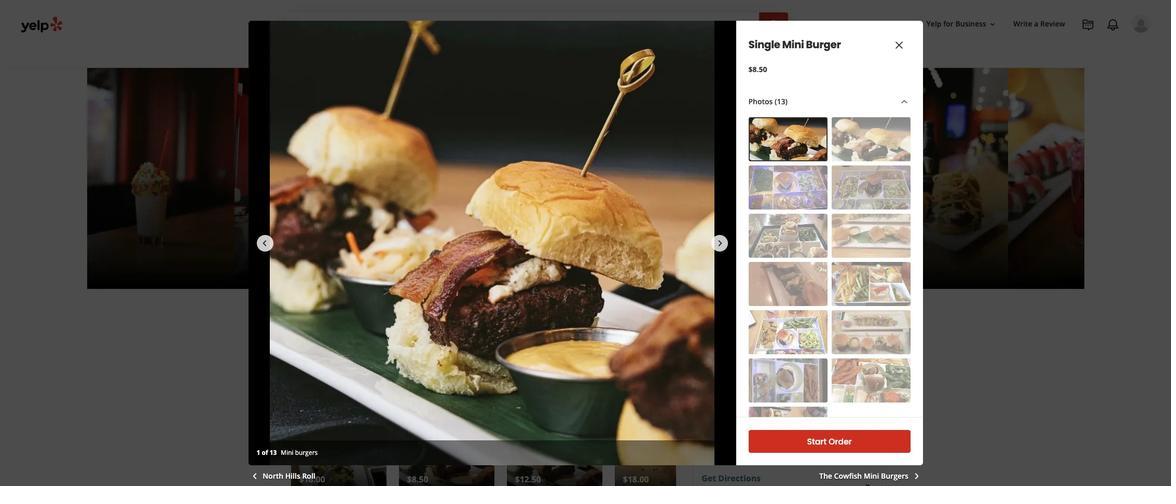 Task type: vqa. For each thing, say whether or not it's contained in the screenshot.
things to do, nail salons, plumbers search box on the left top
no



Task type: describe. For each thing, give the bounding box(es) containing it.
for
[[944, 19, 954, 29]]

up
[[763, 341, 772, 351]]

verified by the business 3 months ago
[[305, 256, 443, 266]]

pick
[[747, 341, 761, 351]]

a for review
[[1034, 19, 1039, 29]]

13
[[270, 448, 277, 457]]

directions
[[718, 473, 761, 484]]

the cowfish mini burgers
[[819, 471, 909, 481]]

see for see all 2.3k photos
[[790, 250, 805, 262]]

hills
[[285, 471, 300, 481]]

-
[[353, 239, 356, 251]]

previous image
[[295, 447, 307, 459]]

home
[[364, 46, 385, 56]]

services for auto services
[[463, 46, 491, 56]]

months
[[400, 256, 428, 266]]

0400
[[740, 443, 759, 455]]

see hours
[[401, 241, 430, 249]]

4.3
[[386, 199, 398, 211]]

$16.00 link
[[291, 416, 386, 486]]

more
[[522, 46, 540, 56]]

burgers link
[[416, 222, 448, 234]]

photos (13) button
[[749, 96, 910, 109]]

north hills roll
[[263, 471, 315, 481]]

0 vertical spatial sushi
[[447, 160, 516, 195]]

0 vertical spatial start order button
[[702, 364, 874, 387]]

25
[[792, 341, 801, 351]]

business
[[360, 256, 392, 266]]

16 chevron down v2 image
[[989, 20, 997, 28]]

in
[[773, 341, 780, 351]]

$$
[[346, 222, 355, 234]]

single
[[749, 37, 780, 52]]

16 claim filled v2 image
[[289, 224, 297, 232]]

0 horizontal spatial 24 chevron right v2 image
[[714, 237, 726, 249]]

no
[[702, 341, 712, 351]]

24 directions v2 image
[[861, 485, 874, 486]]

15-
[[782, 341, 792, 351]]

(919) 784-0400
[[702, 443, 759, 455]]

search image
[[767, 19, 780, 31]]

(13)
[[775, 97, 788, 106]]

thecowfish.com
[[702, 414, 767, 425]]

24 share v2 image
[[474, 315, 486, 327]]

open 11:00 am - 9:30 pm
[[289, 239, 390, 251]]

9:30
[[358, 239, 375, 251]]

the cowfish mini burgers image
[[507, 416, 602, 486]]

auto services link
[[437, 37, 514, 67]]

24 close v2 image
[[893, 39, 905, 51]]

cowfish for sushi
[[340, 160, 442, 195]]

saved button
[[527, 310, 587, 333]]

photo of the cowfish sushi burger bar - raleigh, nc, us. the stout burger image
[[861, 68, 1008, 289]]

saved
[[553, 315, 579, 327]]

$18.00
[[623, 474, 649, 485]]

see hours link
[[396, 239, 435, 252]]

view full menu link
[[603, 394, 676, 405]]

popular
[[289, 393, 321, 405]]

24 chevron down v2 image
[[493, 45, 505, 57]]

1 vertical spatial sushi
[[369, 222, 391, 234]]

north hills roll button
[[248, 470, 315, 483]]

start order inside menu element
[[807, 436, 852, 448]]

all
[[807, 250, 817, 262]]

business
[[956, 19, 986, 29]]

3
[[394, 256, 398, 266]]

see for see hours
[[401, 241, 411, 249]]

0 vertical spatial start
[[765, 370, 785, 382]]

14 chevron right outline image
[[669, 396, 676, 403]]

roll
[[302, 471, 315, 481]]

get directions link
[[702, 473, 761, 484]]

2.3k
[[819, 250, 835, 262]]

photos
[[749, 97, 773, 106]]

burgers
[[295, 448, 318, 457]]

review
[[345, 315, 371, 327]]

write a review link
[[289, 310, 380, 333]]

mins
[[802, 341, 819, 351]]

write for write a review
[[314, 315, 335, 327]]

order food
[[702, 319, 758, 333]]

24 chevron right v2 image inside the cowfish mini burgers button
[[910, 470, 923, 482]]

24 save v2 image
[[536, 315, 549, 327]]

home services
[[364, 46, 414, 56]]

784-
[[723, 443, 740, 455]]

services for home services
[[387, 46, 414, 56]]

user actions element
[[918, 13, 1165, 77]]

$12.50 link
[[507, 416, 602, 486]]

$16.00
[[299, 474, 325, 485]]

notifications image
[[1107, 19, 1119, 31]]

add photo link
[[384, 310, 461, 333]]

claimed
[[299, 222, 332, 234]]

share
[[491, 315, 514, 327]]

photos
[[837, 250, 865, 262]]

photo of the cowfish sushi burger bar - raleigh, nc, us. the chun-li image
[[1008, 68, 1155, 289]]

thecowfish.com link
[[702, 414, 767, 425]]

$18.00 link
[[615, 416, 710, 486]]

food
[[733, 319, 758, 333]]



Task type: locate. For each thing, give the bounding box(es) containing it.
a inside write a review link
[[337, 315, 343, 327]]

firecracker roll image
[[615, 416, 710, 486]]

1 horizontal spatial 24 chevron down v2 image
[[542, 45, 554, 57]]

a inside write a review link
[[1034, 19, 1039, 29]]

0 horizontal spatial 24 chevron down v2 image
[[416, 45, 429, 57]]

mini left previous image
[[281, 448, 294, 457]]

get directions
[[702, 473, 761, 484]]

write inside the user actions element
[[1013, 19, 1033, 29]]

north
[[263, 471, 283, 481]]

a
[[1034, 19, 1039, 29], [337, 315, 343, 327]]

24 camera v2 image
[[393, 315, 405, 327]]

1 horizontal spatial ,
[[448, 222, 450, 234]]

photo
[[428, 315, 452, 327]]

photo of the cowfish sushi burger bar - raleigh, nc, us. bedrock blast image
[[87, 68, 234, 289]]

1 vertical spatial start
[[807, 436, 827, 448]]

get
[[702, 473, 716, 484]]

services left 24 chevron down v2 icon
[[463, 46, 491, 56]]

2 vertical spatial order
[[829, 436, 852, 448]]

menu
[[289, 366, 318, 381]]

1 horizontal spatial write
[[1013, 19, 1033, 29]]

24 external link v2 image
[[861, 413, 874, 426]]

the cowfish mini burgers button
[[819, 470, 923, 483]]

of
[[262, 448, 268, 457]]

view full menu
[[603, 394, 665, 405]]

see all 2.3k photos
[[790, 250, 865, 262]]

dishes
[[323, 393, 351, 405]]

ago
[[430, 256, 443, 266]]

the for the cowfish sushi burger bar
[[289, 160, 335, 195]]

0 horizontal spatial services
[[387, 46, 414, 56]]

start order button down 15-
[[702, 364, 874, 387]]

order for topmost start order button
[[787, 370, 810, 382]]

sushi bars , burgers , bars
[[369, 222, 471, 234]]

write a review link
[[1009, 15, 1070, 33]]

0 horizontal spatial burgers
[[416, 222, 448, 234]]

, left bars link
[[448, 222, 450, 234]]

0 vertical spatial a
[[1034, 19, 1039, 29]]

0 horizontal spatial ,
[[412, 222, 414, 234]]

burgers for ,
[[416, 222, 448, 234]]

write left review
[[1013, 19, 1033, 29]]

start order button down 24 external link v2 image
[[749, 430, 910, 453]]

open
[[289, 239, 311, 251]]

mini up 24 directions v2 image
[[864, 471, 879, 481]]

1 horizontal spatial order
[[787, 370, 810, 382]]

1 vertical spatial start order button
[[749, 430, 910, 453]]

0 vertical spatial 24 chevron left v2 image
[[258, 237, 271, 249]]

sushi bars link
[[369, 222, 412, 234]]

1 horizontal spatial bars
[[453, 222, 471, 234]]

1 vertical spatial order
[[787, 370, 810, 382]]

menu element
[[0, 0, 1171, 486]]

24 chevron down v2 image inside photos (13) dropdown button
[[898, 96, 910, 108]]

photo of the cowfish sushi burger bar - raleigh, nc, us. the not-from-buffalo chicken sandwich image
[[529, 68, 861, 289]]

24 phone v2 image
[[861, 443, 874, 455]]

services right the home
[[387, 46, 414, 56]]

1 vertical spatial 24 chevron left v2 image
[[248, 470, 261, 482]]

0 vertical spatial mini
[[782, 37, 804, 52]]

(919)
[[702, 443, 721, 455]]

24 chevron down v2 image inside more link
[[542, 45, 554, 57]]

0 horizontal spatial see
[[401, 241, 411, 249]]

write a review
[[1013, 19, 1065, 29]]

cowfish up the 4.3
[[340, 160, 442, 195]]

hours
[[413, 241, 430, 249]]

$8.50 link
[[399, 416, 494, 486]]

1 horizontal spatial 24 chevron right v2 image
[[910, 470, 923, 482]]

1 vertical spatial 24 chevron right v2 image
[[910, 470, 923, 482]]

start order
[[765, 370, 810, 382], [807, 436, 852, 448]]

24 chevron down v2 image
[[416, 45, 429, 57], [542, 45, 554, 57], [898, 96, 910, 108]]

start order left 24 phone v2 icon
[[807, 436, 852, 448]]

0 vertical spatial $8.50
[[749, 64, 767, 74]]

2 vertical spatial mini
[[864, 471, 879, 481]]

24 chevron down v2 image for home services
[[416, 45, 429, 57]]

0 vertical spatial see
[[401, 241, 411, 249]]

0 vertical spatial cowfish
[[340, 160, 442, 195]]

the
[[346, 256, 359, 266]]

order left 24 phone v2 icon
[[829, 436, 852, 448]]

next image
[[658, 447, 670, 459]]

mini right single
[[782, 37, 804, 52]]

photo of the cowfish sushi burger bar - raleigh, nc, us. lobby image
[[234, 68, 529, 289]]

24 star v2 image
[[297, 315, 310, 327]]

$12.50
[[515, 474, 541, 485]]

2 services from the left
[[463, 46, 491, 56]]

0 horizontal spatial start
[[765, 370, 785, 382]]

cowfish inside button
[[834, 471, 862, 481]]

2 horizontal spatial 24 chevron down v2 image
[[898, 96, 910, 108]]

None search field
[[286, 12, 790, 37]]

start inside menu element
[[807, 436, 827, 448]]

1 horizontal spatial start
[[807, 436, 827, 448]]

see all 2.3k photos link
[[773, 243, 882, 268]]

pm
[[377, 239, 390, 251]]

full
[[625, 394, 639, 405]]

2 horizontal spatial mini
[[864, 471, 879, 481]]

order for start order button to the bottom
[[829, 436, 852, 448]]

no fees
[[702, 341, 730, 351]]

start down 'in'
[[765, 370, 785, 382]]

burger
[[806, 37, 841, 52], [521, 160, 607, 195]]

order down 25
[[787, 370, 810, 382]]

1 horizontal spatial burger
[[806, 37, 841, 52]]

1 of 13 mini burgers
[[257, 448, 318, 457]]

1 horizontal spatial see
[[790, 250, 805, 262]]

0 vertical spatial write
[[1013, 19, 1033, 29]]

burgers for mini
[[881, 471, 909, 481]]

by
[[336, 256, 344, 266]]

a for review
[[337, 315, 343, 327]]

0 horizontal spatial mini
[[281, 448, 294, 457]]

$8.50 inside $8.50 link
[[407, 474, 428, 485]]

the
[[289, 160, 335, 195], [819, 471, 832, 481]]

projects image
[[1082, 19, 1094, 31]]

24 chevron right v2 image
[[714, 237, 726, 249], [910, 470, 923, 482]]

cowfish up 24 directions v2 image
[[834, 471, 862, 481]]

1 bars from the left
[[393, 222, 412, 234]]

order inside menu element
[[829, 436, 852, 448]]

start
[[765, 370, 785, 382], [807, 436, 827, 448]]

yelp for business
[[927, 19, 986, 29]]

0 horizontal spatial write
[[314, 315, 335, 327]]

1
[[257, 448, 260, 457]]

order up no fees
[[702, 319, 731, 333]]

0 vertical spatial order
[[702, 319, 731, 333]]

24 chevron left v2 image
[[258, 237, 271, 249], [248, 470, 261, 482]]

burgers inside the cowfish mini burgers button
[[881, 471, 909, 481]]

1 horizontal spatial cowfish
[[834, 471, 862, 481]]

4.3 star rating image
[[289, 197, 380, 213]]

add photo
[[409, 315, 452, 327]]

1 vertical spatial cowfish
[[834, 471, 862, 481]]

bars up see hours
[[393, 222, 412, 234]]

am
[[338, 239, 351, 251]]

bar
[[612, 160, 655, 195]]

more link
[[514, 37, 563, 67]]

1 vertical spatial burger
[[521, 160, 607, 195]]

24 chevron left v2 image inside north hills roll button
[[248, 470, 261, 482]]

24 chevron down v2 image for more
[[542, 45, 554, 57]]

the for the cowfish mini burgers
[[819, 471, 832, 481]]

1 horizontal spatial services
[[463, 46, 491, 56]]

1 horizontal spatial sushi
[[447, 160, 516, 195]]

1 horizontal spatial mini
[[782, 37, 804, 52]]

popular dishes
[[289, 393, 351, 405]]

order
[[702, 319, 731, 333], [787, 370, 810, 382], [829, 436, 852, 448]]

0 horizontal spatial order
[[702, 319, 731, 333]]

review
[[1041, 19, 1065, 29]]

see inside see hours link
[[401, 241, 411, 249]]

single mini burger
[[749, 37, 841, 52]]

menu
[[641, 394, 665, 405]]

24 chevron down v2 image for photos (13)
[[898, 96, 910, 108]]

, up see hours
[[412, 222, 414, 234]]

see left hours
[[401, 241, 411, 249]]

home services link
[[356, 37, 437, 67]]

burgers
[[416, 222, 448, 234], [881, 471, 909, 481]]

24 chevron left v2 image left open
[[258, 237, 271, 249]]

burger inside menu element
[[806, 37, 841, 52]]

single mini burger image
[[399, 416, 494, 486]]

0 vertical spatial 24 chevron right v2 image
[[714, 237, 726, 249]]

0 vertical spatial burgers
[[416, 222, 448, 234]]

cowfish
[[340, 160, 442, 195], [834, 471, 862, 481]]

0 vertical spatial start order
[[765, 370, 810, 382]]

1 horizontal spatial the
[[819, 471, 832, 481]]

bars link
[[453, 222, 471, 234]]

0 vertical spatial the
[[289, 160, 335, 195]]

(1,928
[[400, 199, 424, 211]]

business categories element
[[284, 37, 1151, 67]]

cowfish for mini
[[834, 471, 862, 481]]

add
[[409, 315, 426, 327]]

the inside button
[[819, 471, 832, 481]]

0 horizontal spatial the
[[289, 160, 335, 195]]

0 horizontal spatial sushi
[[369, 222, 391, 234]]

0 horizontal spatial a
[[337, 315, 343, 327]]

$8.50
[[749, 64, 767, 74], [407, 474, 428, 485]]

north hills roll image
[[291, 416, 386, 486]]

reviews)
[[426, 199, 460, 211]]

1 vertical spatial a
[[337, 315, 343, 327]]

sushi up reviews)
[[447, 160, 516, 195]]

,
[[412, 222, 414, 234], [448, 222, 450, 234]]

1 horizontal spatial $8.50
[[749, 64, 767, 74]]

1 , from the left
[[412, 222, 414, 234]]

1 horizontal spatial burgers
[[881, 471, 909, 481]]

(1,928 reviews) link
[[400, 199, 460, 211]]

bars down reviews)
[[453, 222, 471, 234]]

auto
[[445, 46, 461, 56]]

sushi up pm
[[369, 222, 391, 234]]

1 vertical spatial $8.50
[[407, 474, 428, 485]]

2 , from the left
[[448, 222, 450, 234]]

write right 24 star v2 icon
[[314, 315, 335, 327]]

1 vertical spatial burgers
[[881, 471, 909, 481]]

0 horizontal spatial burger
[[521, 160, 607, 195]]

0 horizontal spatial cowfish
[[340, 160, 442, 195]]

0 vertical spatial burger
[[806, 37, 841, 52]]

1 vertical spatial see
[[790, 250, 805, 262]]

mini inside button
[[864, 471, 879, 481]]

see
[[401, 241, 411, 249], [790, 250, 805, 262]]

start left 24 phone v2 icon
[[807, 436, 827, 448]]

24 chevron down v2 image inside home services link
[[416, 45, 429, 57]]

yelp
[[927, 19, 942, 29]]

1 vertical spatial mini
[[281, 448, 294, 457]]

24 chevron left v2 image left north
[[248, 470, 261, 482]]

see inside see all 2.3k photos link
[[790, 250, 805, 262]]

share button
[[465, 310, 523, 333]]

1 horizontal spatial a
[[1034, 19, 1039, 29]]

0 horizontal spatial bars
[[393, 222, 412, 234]]

pick up in 15-25 mins
[[747, 341, 819, 351]]

1 vertical spatial start order
[[807, 436, 852, 448]]

bars
[[393, 222, 412, 234], [453, 222, 471, 234]]

1 services from the left
[[387, 46, 414, 56]]

1 vertical spatial write
[[314, 315, 335, 327]]

start order down 15-
[[765, 370, 810, 382]]

see left the all
[[790, 250, 805, 262]]

fees
[[714, 341, 730, 351]]

2 bars from the left
[[453, 222, 471, 234]]

2 horizontal spatial order
[[829, 436, 852, 448]]

sushi
[[447, 160, 516, 195], [369, 222, 391, 234]]

the cowfish sushi burger bar
[[289, 160, 655, 195]]

4.3 (1,928 reviews)
[[386, 199, 460, 211]]

write for write a review
[[1013, 19, 1033, 29]]

1 vertical spatial the
[[819, 471, 832, 481]]

0 horizontal spatial $8.50
[[407, 474, 428, 485]]



